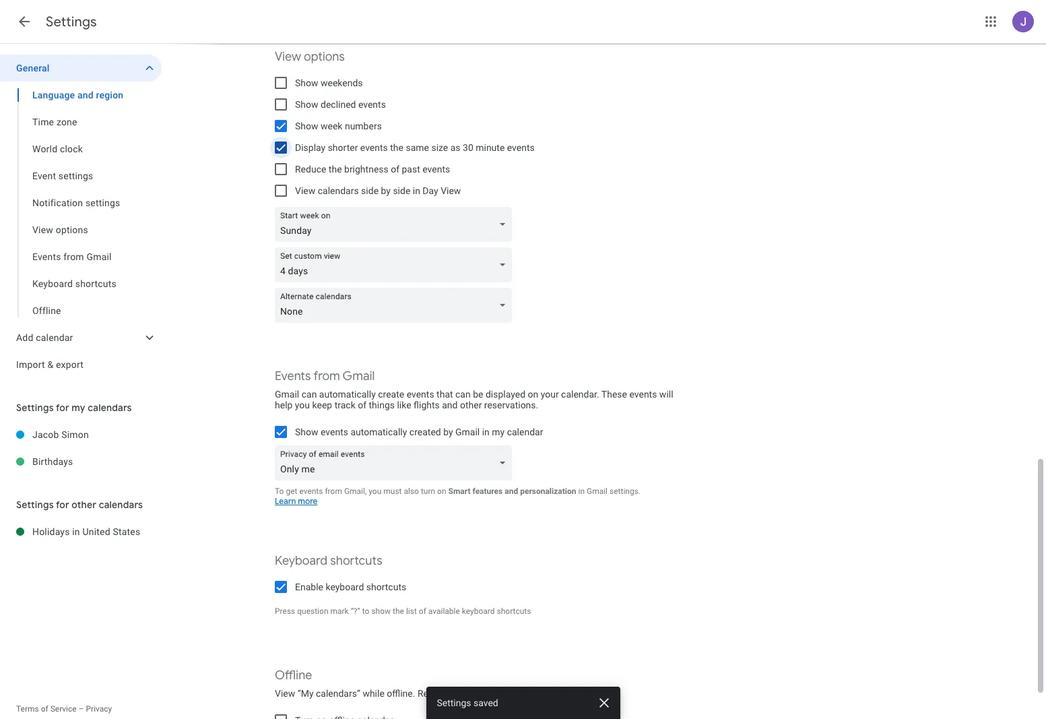 Task type: vqa. For each thing, say whether or not it's contained in the screenshot.
reduce
yes



Task type: locate. For each thing, give the bounding box(es) containing it.
automatically
[[319, 389, 376, 400], [351, 427, 407, 438]]

you left the must
[[369, 487, 382, 496]]

from inside tree
[[64, 251, 84, 262]]

in left the united
[[72, 526, 80, 537]]

you right help
[[295, 400, 310, 411]]

on inside events from gmail gmail can automatically create events that can be displayed on your calendar. these events will help you keep track of things like flights and other reservations.
[[528, 389, 539, 400]]

0 vertical spatial by
[[381, 185, 391, 196]]

birthdays tree item
[[0, 448, 162, 475]]

offline inside offline view "my calendars" while offline. reminders and tasks aren't shown offline.
[[275, 668, 312, 684]]

0 horizontal spatial events
[[32, 251, 61, 262]]

view left "my
[[275, 688, 295, 699]]

view options up show weekends at the top of the page
[[275, 49, 345, 65]]

0 vertical spatial my
[[72, 402, 85, 414]]

can left be
[[456, 389, 471, 400]]

0 horizontal spatial keyboard shortcuts
[[32, 278, 117, 289]]

by right the created in the left of the page
[[444, 427, 453, 438]]

from left gmail,
[[325, 487, 342, 496]]

and left region
[[77, 90, 94, 100]]

1 vertical spatial view options
[[32, 224, 88, 235]]

1 vertical spatial keyboard
[[275, 553, 328, 569]]

0 vertical spatial on
[[528, 389, 539, 400]]

0 vertical spatial other
[[460, 400, 482, 411]]

1 can from the left
[[302, 389, 317, 400]]

4 show from the top
[[295, 427, 319, 438]]

from down notification settings
[[64, 251, 84, 262]]

can right help
[[302, 389, 317, 400]]

gmail down be
[[456, 427, 480, 438]]

in
[[413, 185, 421, 196], [482, 427, 490, 438], [579, 487, 585, 496], [72, 526, 80, 537]]

1 horizontal spatial can
[[456, 389, 471, 400]]

personalization
[[521, 487, 577, 496]]

1 vertical spatial calendars
[[88, 402, 132, 414]]

keyboard shortcuts up enable
[[275, 553, 383, 569]]

1 horizontal spatial by
[[444, 427, 453, 438]]

settings right go back icon
[[46, 13, 97, 30]]

1 vertical spatial options
[[56, 224, 88, 235]]

time zone
[[32, 117, 77, 127]]

settings for other calendars
[[16, 499, 143, 511]]

events right get
[[300, 487, 323, 496]]

jacob simon
[[32, 429, 89, 440]]

world clock
[[32, 144, 83, 154]]

1 for from the top
[[56, 402, 69, 414]]

0 vertical spatial the
[[390, 142, 404, 153]]

by down reduce the brightness of past events
[[381, 185, 391, 196]]

press question mark "?" to show the list of available keyboard shortcuts
[[275, 607, 532, 616]]

the left list
[[393, 607, 404, 616]]

region
[[96, 90, 124, 100]]

2 can from the left
[[456, 389, 471, 400]]

group containing language and region
[[0, 82, 162, 324]]

offline view "my calendars" while offline. reminders and tasks aren't shown offline.
[[275, 668, 592, 699]]

learn more link
[[275, 496, 318, 507]]

1 vertical spatial from
[[314, 369, 340, 384]]

birthdays
[[32, 456, 73, 467]]

keyboard
[[32, 278, 73, 289], [275, 553, 328, 569]]

offline.
[[387, 688, 416, 699], [564, 688, 592, 699]]

0 vertical spatial calendar
[[36, 332, 73, 343]]

1 show from the top
[[295, 78, 319, 88]]

time
[[32, 117, 54, 127]]

1 vertical spatial for
[[56, 499, 69, 511]]

1 horizontal spatial offline.
[[564, 688, 592, 699]]

that
[[437, 389, 453, 400]]

view down reduce
[[295, 185, 316, 196]]

1 horizontal spatial keyboard shortcuts
[[275, 553, 383, 569]]

of
[[391, 164, 400, 175], [358, 400, 367, 411], [419, 607, 427, 616], [41, 704, 48, 714]]

1 horizontal spatial other
[[460, 400, 482, 411]]

gmail left keep
[[275, 389, 299, 400]]

0 vertical spatial settings
[[59, 171, 93, 181]]

of left the past
[[391, 164, 400, 175]]

settings for my calendars
[[16, 402, 132, 414]]

calendars up the states
[[99, 499, 143, 511]]

calendars up 'jacob simon' tree item
[[88, 402, 132, 414]]

from up keep
[[314, 369, 340, 384]]

2 vertical spatial from
[[325, 487, 342, 496]]

events right the minute
[[507, 142, 535, 153]]

view options down notification
[[32, 224, 88, 235]]

automatically down things
[[351, 427, 407, 438]]

1 horizontal spatial on
[[528, 389, 539, 400]]

enable keyboard shortcuts
[[295, 582, 407, 593]]

settings up notification settings
[[59, 171, 93, 181]]

settings right notification
[[86, 198, 120, 208]]

and inside tree
[[77, 90, 94, 100]]

for up holidays
[[56, 499, 69, 511]]

1 vertical spatial calendar
[[507, 427, 544, 438]]

options up show weekends at the top of the page
[[304, 49, 345, 65]]

jacob
[[32, 429, 59, 440]]

events
[[32, 251, 61, 262], [275, 369, 311, 384]]

0 vertical spatial events
[[32, 251, 61, 262]]

1 vertical spatial settings
[[86, 198, 120, 208]]

other right that
[[460, 400, 482, 411]]

from for events from gmail gmail can automatically create events that can be displayed on your calendar. these events will help you keep track of things like flights and other reservations.
[[314, 369, 340, 384]]

0 horizontal spatial side
[[361, 185, 379, 196]]

you inside events from gmail gmail can automatically create events that can be displayed on your calendar. these events will help you keep track of things like flights and other reservations.
[[295, 400, 310, 411]]

1 vertical spatial the
[[329, 164, 342, 175]]

offline for offline
[[32, 305, 61, 316]]

0 vertical spatial automatically
[[319, 389, 376, 400]]

clock
[[60, 144, 83, 154]]

events inside tree
[[32, 251, 61, 262]]

for up jacob simon
[[56, 402, 69, 414]]

0 horizontal spatial you
[[295, 400, 310, 411]]

and
[[77, 90, 94, 100], [442, 400, 458, 411], [505, 487, 519, 496], [465, 688, 481, 699]]

my up 'jacob simon' tree item
[[72, 402, 85, 414]]

1 vertical spatial other
[[72, 499, 97, 511]]

keyboard up mark
[[326, 582, 364, 593]]

gmail up track
[[343, 369, 375, 384]]

1 vertical spatial my
[[492, 427, 505, 438]]

the down shorter
[[329, 164, 342, 175]]

show
[[372, 607, 391, 616]]

declined
[[321, 99, 356, 110]]

terms of service – privacy
[[16, 704, 112, 714]]

events for events from gmail
[[32, 251, 61, 262]]

offline inside group
[[32, 305, 61, 316]]

events down notification
[[32, 251, 61, 262]]

like
[[397, 400, 412, 411]]

and left tasks
[[465, 688, 481, 699]]

holidays in united states tree item
[[0, 518, 162, 545]]

my
[[72, 402, 85, 414], [492, 427, 505, 438]]

settings for settings saved
[[437, 698, 472, 709]]

1 vertical spatial events
[[275, 369, 311, 384]]

settings left saved
[[437, 698, 472, 709]]

events up reduce the brightness of past events
[[361, 142, 388, 153]]

0 vertical spatial view options
[[275, 49, 345, 65]]

0 horizontal spatial view options
[[32, 224, 88, 235]]

of right terms
[[41, 704, 48, 714]]

events
[[359, 99, 386, 110], [361, 142, 388, 153], [507, 142, 535, 153], [423, 164, 450, 175], [407, 389, 435, 400], [630, 389, 658, 400], [321, 427, 348, 438], [300, 487, 323, 496]]

in left day
[[413, 185, 421, 196]]

other
[[460, 400, 482, 411], [72, 499, 97, 511]]

gmail down notification settings
[[87, 251, 112, 262]]

calendars"
[[316, 688, 361, 699]]

show for show declined events
[[295, 99, 319, 110]]

and inside events from gmail gmail can automatically create events that can be displayed on your calendar. these events will help you keep track of things like flights and other reservations.
[[442, 400, 458, 411]]

0 vertical spatial keyboard
[[32, 278, 73, 289]]

1 horizontal spatial you
[[369, 487, 382, 496]]

the left same
[[390, 142, 404, 153]]

events from gmail
[[32, 251, 112, 262]]

offline. right while
[[387, 688, 416, 699]]

and inside to get events from gmail, you must also turn on smart features and personalization in gmail settings. learn more
[[505, 487, 519, 496]]

side down the past
[[393, 185, 411, 196]]

settings up holidays
[[16, 499, 54, 511]]

1 horizontal spatial keyboard
[[462, 607, 495, 616]]

and right flights
[[442, 400, 458, 411]]

add calendar
[[16, 332, 73, 343]]

turn
[[421, 487, 436, 496]]

calendar down reservations.
[[507, 427, 544, 438]]

offline
[[32, 305, 61, 316], [275, 668, 312, 684]]

automatically left create
[[319, 389, 376, 400]]

view down notification
[[32, 224, 53, 235]]

0 horizontal spatial on
[[438, 487, 447, 496]]

calendar up &
[[36, 332, 73, 343]]

0 horizontal spatial my
[[72, 402, 85, 414]]

1 vertical spatial offline
[[275, 668, 312, 684]]

general
[[16, 63, 50, 73]]

settings up jacob
[[16, 402, 54, 414]]

settings
[[46, 13, 97, 30], [16, 402, 54, 414], [16, 499, 54, 511], [437, 698, 472, 709]]

gmail inside to get events from gmail, you must also turn on smart features and personalization in gmail settings. learn more
[[587, 487, 608, 496]]

offline up add calendar
[[32, 305, 61, 316]]

2 vertical spatial calendars
[[99, 499, 143, 511]]

shorter
[[328, 142, 358, 153]]

you
[[295, 400, 310, 411], [369, 487, 382, 496]]

settings.
[[610, 487, 641, 496]]

events up numbers
[[359, 99, 386, 110]]

side down reduce the brightness of past events
[[361, 185, 379, 196]]

0 vertical spatial you
[[295, 400, 310, 411]]

view inside tree
[[32, 224, 53, 235]]

group
[[0, 82, 162, 324]]

on inside to get events from gmail, you must also turn on smart features and personalization in gmail settings. learn more
[[438, 487, 447, 496]]

other up 'holidays in united states'
[[72, 499, 97, 511]]

on left your
[[528, 389, 539, 400]]

offline up "my
[[275, 668, 312, 684]]

0 horizontal spatial can
[[302, 389, 317, 400]]

keyboard shortcuts inside tree
[[32, 278, 117, 289]]

1 vertical spatial keyboard shortcuts
[[275, 553, 383, 569]]

from inside events from gmail gmail can automatically create events that can be displayed on your calendar. these events will help you keep track of things like flights and other reservations.
[[314, 369, 340, 384]]

event
[[32, 171, 56, 181]]

0 vertical spatial keyboard
[[326, 582, 364, 593]]

events left that
[[407, 389, 435, 400]]

and right features
[[505, 487, 519, 496]]

of right list
[[419, 607, 427, 616]]

calendars down reduce
[[318, 185, 359, 196]]

offline. right shown
[[564, 688, 592, 699]]

show up "display" on the top of page
[[295, 121, 319, 131]]

1 horizontal spatial calendar
[[507, 427, 544, 438]]

my down reservations.
[[492, 427, 505, 438]]

minute
[[476, 142, 505, 153]]

0 vertical spatial for
[[56, 402, 69, 414]]

2 for from the top
[[56, 499, 69, 511]]

2 offline. from the left
[[564, 688, 592, 699]]

events down track
[[321, 427, 348, 438]]

2 show from the top
[[295, 99, 319, 110]]

0 horizontal spatial offline.
[[387, 688, 416, 699]]

keyboard shortcuts
[[32, 278, 117, 289], [275, 553, 383, 569]]

show events automatically created by gmail in my calendar
[[295, 427, 544, 438]]

show down keep
[[295, 427, 319, 438]]

3 show from the top
[[295, 121, 319, 131]]

of right track
[[358, 400, 367, 411]]

calendar
[[36, 332, 73, 343], [507, 427, 544, 438]]

0 vertical spatial keyboard shortcuts
[[32, 278, 117, 289]]

keyboard
[[326, 582, 364, 593], [462, 607, 495, 616]]

notification settings
[[32, 198, 120, 208]]

keyboard up enable
[[275, 553, 328, 569]]

settings
[[59, 171, 93, 181], [86, 198, 120, 208]]

general tree item
[[0, 55, 162, 82]]

0 horizontal spatial options
[[56, 224, 88, 235]]

1 vertical spatial on
[[438, 487, 447, 496]]

calendars
[[318, 185, 359, 196], [88, 402, 132, 414], [99, 499, 143, 511]]

on right turn at bottom
[[438, 487, 447, 496]]

0 vertical spatial calendars
[[318, 185, 359, 196]]

1 horizontal spatial offline
[[275, 668, 312, 684]]

by
[[381, 185, 391, 196], [444, 427, 453, 438]]

can
[[302, 389, 317, 400], [456, 389, 471, 400]]

settings heading
[[46, 13, 97, 30]]

1 horizontal spatial side
[[393, 185, 411, 196]]

0 vertical spatial offline
[[32, 305, 61, 316]]

events up help
[[275, 369, 311, 384]]

0 horizontal spatial calendar
[[36, 332, 73, 343]]

in right the "personalization"
[[579, 487, 585, 496]]

1 horizontal spatial events
[[275, 369, 311, 384]]

tree
[[0, 55, 162, 378]]

show left 'weekends'
[[295, 78, 319, 88]]

show down show weekends at the top of the page
[[295, 99, 319, 110]]

events inside events from gmail gmail can automatically create events that can be displayed on your calendar. these events will help you keep track of things like flights and other reservations.
[[275, 369, 311, 384]]

1 vertical spatial you
[[369, 487, 382, 496]]

for
[[56, 402, 69, 414], [56, 499, 69, 511]]

options up events from gmail
[[56, 224, 88, 235]]

settings for settings for other calendars
[[16, 499, 54, 511]]

import & export
[[16, 359, 84, 370]]

show for show weekends
[[295, 78, 319, 88]]

settings for settings for my calendars
[[16, 402, 54, 414]]

from for events from gmail
[[64, 251, 84, 262]]

gmail left settings.
[[587, 487, 608, 496]]

help
[[275, 400, 293, 411]]

event settings
[[32, 171, 93, 181]]

None field
[[275, 207, 518, 242], [275, 247, 518, 282], [275, 288, 518, 323], [275, 446, 518, 481], [275, 207, 518, 242], [275, 247, 518, 282], [275, 288, 518, 323], [275, 446, 518, 481]]

keyboard down events from gmail
[[32, 278, 73, 289]]

1 horizontal spatial keyboard
[[275, 553, 328, 569]]

1 vertical spatial automatically
[[351, 427, 407, 438]]

simon
[[61, 429, 89, 440]]

reduce
[[295, 164, 327, 175]]

keyboard shortcuts down events from gmail
[[32, 278, 117, 289]]

keyboard right the available
[[462, 607, 495, 616]]

1 horizontal spatial options
[[304, 49, 345, 65]]

0 vertical spatial from
[[64, 251, 84, 262]]

0 horizontal spatial offline
[[32, 305, 61, 316]]



Task type: describe. For each thing, give the bounding box(es) containing it.
past
[[402, 164, 421, 175]]

more
[[298, 496, 318, 507]]

available
[[429, 607, 460, 616]]

settings for notification settings
[[86, 198, 120, 208]]

0 vertical spatial options
[[304, 49, 345, 65]]

automatically inside events from gmail gmail can automatically create events that can be displayed on your calendar. these events will help you keep track of things like flights and other reservations.
[[319, 389, 376, 400]]

view right day
[[441, 185, 461, 196]]

1 offline. from the left
[[387, 688, 416, 699]]

options inside group
[[56, 224, 88, 235]]

also
[[404, 487, 419, 496]]

size
[[432, 142, 448, 153]]

display
[[295, 142, 326, 153]]

display shorter events the same size as 30 minute events
[[295, 142, 535, 153]]

&
[[47, 359, 53, 370]]

keep
[[312, 400, 332, 411]]

enable
[[295, 582, 324, 593]]

create
[[378, 389, 405, 400]]

0 horizontal spatial keyboard
[[326, 582, 364, 593]]

events down size
[[423, 164, 450, 175]]

of inside events from gmail gmail can automatically create events that can be displayed on your calendar. these events will help you keep track of things like flights and other reservations.
[[358, 400, 367, 411]]

1 vertical spatial keyboard
[[462, 607, 495, 616]]

show declined events
[[295, 99, 386, 110]]

in inside to get events from gmail, you must also turn on smart features and personalization in gmail settings. learn more
[[579, 487, 585, 496]]

week
[[321, 121, 343, 131]]

events left the will
[[630, 389, 658, 400]]

learn
[[275, 496, 296, 507]]

view options inside group
[[32, 224, 88, 235]]

mark
[[331, 607, 349, 616]]

and inside offline view "my calendars" while offline. reminders and tasks aren't shown offline.
[[465, 688, 481, 699]]

press
[[275, 607, 295, 616]]

events inside to get events from gmail, you must also turn on smart features and personalization in gmail settings. learn more
[[300, 487, 323, 496]]

privacy
[[86, 704, 112, 714]]

aren't
[[508, 688, 531, 699]]

calendar.
[[562, 389, 600, 400]]

reduce the brightness of past events
[[295, 164, 450, 175]]

events for events from gmail gmail can automatically create events that can be displayed on your calendar. these events will help you keep track of things like flights and other reservations.
[[275, 369, 311, 384]]

settings for my calendars tree
[[0, 421, 162, 475]]

from inside to get events from gmail, you must also turn on smart features and personalization in gmail settings. learn more
[[325, 487, 342, 496]]

2 side from the left
[[393, 185, 411, 196]]

must
[[384, 487, 402, 496]]

"?"
[[351, 607, 361, 616]]

0 horizontal spatial keyboard
[[32, 278, 73, 289]]

reservations.
[[485, 400, 539, 411]]

1 vertical spatial by
[[444, 427, 453, 438]]

"my
[[298, 688, 314, 699]]

calendars for settings for my calendars
[[88, 402, 132, 414]]

holidays
[[32, 526, 70, 537]]

states
[[113, 526, 140, 537]]

go back image
[[16, 13, 32, 30]]

shown
[[534, 688, 561, 699]]

show for show week numbers
[[295, 121, 319, 131]]

2 vertical spatial the
[[393, 607, 404, 616]]

–
[[79, 704, 84, 714]]

gmail,
[[344, 487, 367, 496]]

export
[[56, 359, 84, 370]]

for for my
[[56, 402, 69, 414]]

calendar inside tree
[[36, 332, 73, 343]]

holidays in united states
[[32, 526, 140, 537]]

while
[[363, 688, 385, 699]]

for for other
[[56, 499, 69, 511]]

day
[[423, 185, 439, 196]]

other inside events from gmail gmail can automatically create events that can be displayed on your calendar. these events will help you keep track of things like flights and other reservations.
[[460, 400, 482, 411]]

show for show events automatically created by gmail in my calendar
[[295, 427, 319, 438]]

view up show weekends at the top of the page
[[275, 49, 301, 65]]

0 horizontal spatial by
[[381, 185, 391, 196]]

will
[[660, 389, 674, 400]]

notification
[[32, 198, 83, 208]]

view inside offline view "my calendars" while offline. reminders and tasks aren't shown offline.
[[275, 688, 295, 699]]

as
[[451, 142, 461, 153]]

privacy link
[[86, 704, 112, 714]]

same
[[406, 142, 429, 153]]

weekends
[[321, 78, 363, 88]]

settings for settings
[[46, 13, 97, 30]]

features
[[473, 487, 503, 496]]

events from gmail gmail can automatically create events that can be displayed on your calendar. these events will help you keep track of things like flights and other reservations.
[[275, 369, 674, 411]]

zone
[[57, 117, 77, 127]]

be
[[473, 389, 484, 400]]

these
[[602, 389, 628, 400]]

holidays in united states link
[[32, 518, 162, 545]]

list
[[406, 607, 417, 616]]

in inside 'link'
[[72, 526, 80, 537]]

smart
[[449, 487, 471, 496]]

world
[[32, 144, 57, 154]]

get
[[286, 487, 298, 496]]

reminders
[[418, 688, 463, 699]]

offline for offline view "my calendars" while offline. reminders and tasks aren't shown offline.
[[275, 668, 312, 684]]

question
[[297, 607, 329, 616]]

show weekends
[[295, 78, 363, 88]]

1 horizontal spatial view options
[[275, 49, 345, 65]]

birthdays link
[[32, 448, 162, 475]]

show week numbers
[[295, 121, 382, 131]]

to get events from gmail, you must also turn on smart features and personalization in gmail settings. learn more
[[275, 487, 641, 507]]

brightness
[[344, 164, 389, 175]]

your
[[541, 389, 559, 400]]

in down reservations.
[[482, 427, 490, 438]]

terms
[[16, 704, 39, 714]]

jacob simon tree item
[[0, 421, 162, 448]]

tasks
[[483, 688, 506, 699]]

to
[[275, 487, 284, 496]]

numbers
[[345, 121, 382, 131]]

language
[[32, 90, 75, 100]]

tree containing general
[[0, 55, 162, 378]]

track
[[335, 400, 356, 411]]

flights
[[414, 400, 440, 411]]

terms of service link
[[16, 704, 77, 714]]

settings for event settings
[[59, 171, 93, 181]]

1 horizontal spatial my
[[492, 427, 505, 438]]

displayed
[[486, 389, 526, 400]]

1 side from the left
[[361, 185, 379, 196]]

language and region
[[32, 90, 124, 100]]

calendars for settings for other calendars
[[99, 499, 143, 511]]

30
[[463, 142, 474, 153]]

things
[[369, 400, 395, 411]]

view calendars side by side in day view
[[295, 185, 461, 196]]

you inside to get events from gmail, you must also turn on smart features and personalization in gmail settings. learn more
[[369, 487, 382, 496]]

to
[[363, 607, 370, 616]]

created
[[410, 427, 441, 438]]

service
[[50, 704, 77, 714]]

united
[[83, 526, 110, 537]]

0 horizontal spatial other
[[72, 499, 97, 511]]

settings saved
[[437, 698, 499, 709]]



